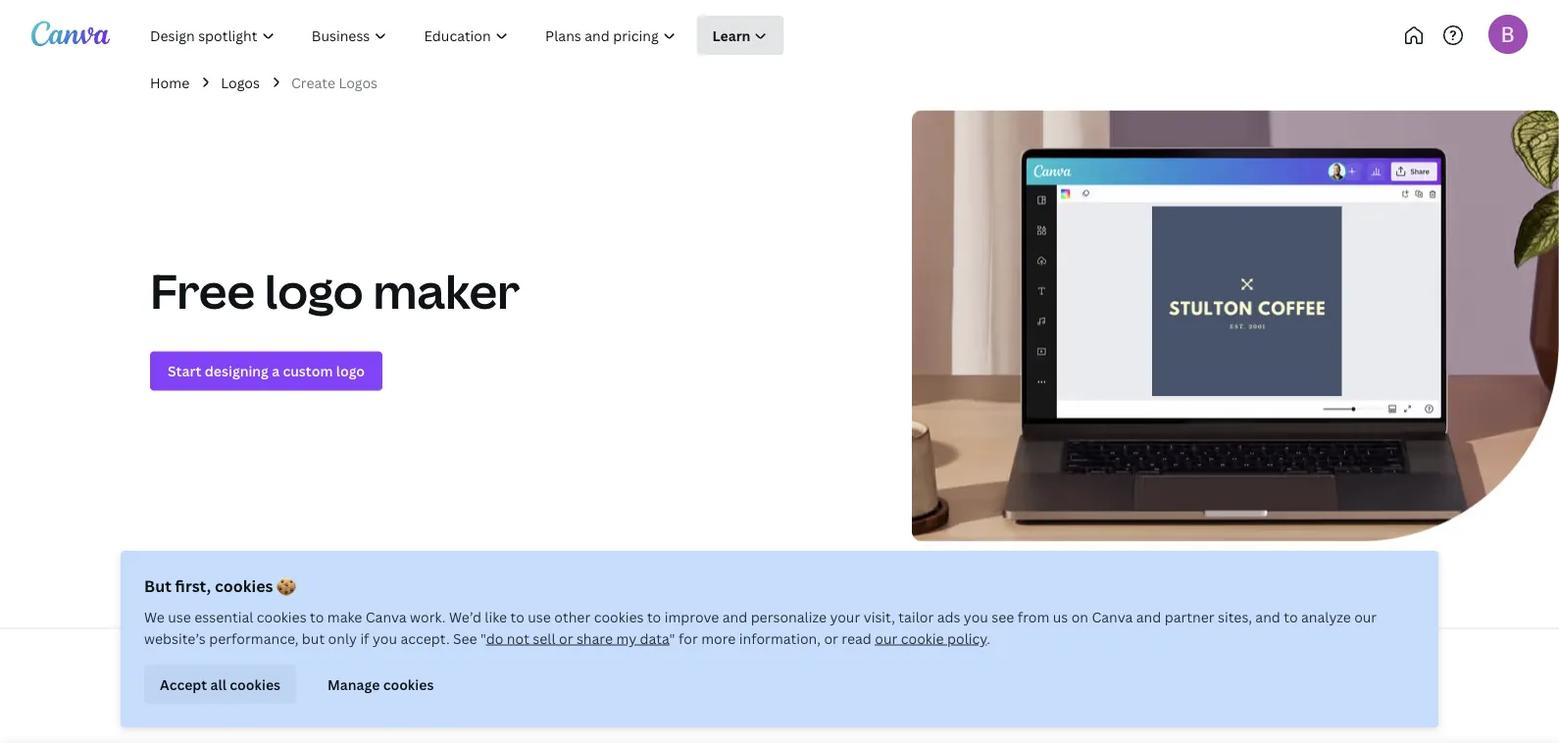 Task type: describe. For each thing, give the bounding box(es) containing it.
manage
[[328, 675, 380, 694]]

work.
[[410, 608, 446, 626]]

1 use from the left
[[168, 608, 191, 626]]

1 canva from the left
[[366, 608, 407, 626]]

to left analyze
[[1285, 608, 1299, 626]]

your
[[830, 608, 861, 626]]

0 horizontal spatial our
[[875, 629, 898, 648]]

but first, cookies 🍪
[[144, 576, 293, 597]]

you inside designing a logo doesn't have to be daunting. canva's logo maker provides all of the ingredients you need to create a custom logo, fast – and free. learn how to design a logo online with ease.
[[1086, 678, 1114, 699]]

" inside we use essential cookies to make canva work. we'd like to use other cookies to improve and personalize your visit, tailor ads you see from us on canva and partner sites, and to analyze our website's performance, but only if you accept. see "
[[481, 629, 486, 648]]

free
[[150, 258, 255, 323]]

0 vertical spatial maker
[[373, 258, 520, 323]]

share
[[577, 629, 613, 648]]

2 canva from the left
[[1092, 608, 1134, 626]]

do not sell or share my data " for more information, or read our cookie policy .
[[486, 629, 991, 648]]

have
[[551, 678, 587, 699]]

accept
[[160, 675, 207, 694]]

maker inside designing a logo doesn't have to be daunting. canva's logo maker provides all of the ingredients you need to create a custom logo, fast – and free. learn how to design a logo online with ease.
[[807, 678, 853, 699]]

create logos
[[291, 73, 378, 92]]

0 horizontal spatial a
[[416, 703, 425, 725]]

manage cookies
[[328, 675, 434, 694]]

online
[[850, 703, 896, 725]]

2 or from the left
[[825, 629, 839, 648]]

do
[[486, 629, 504, 648]]

cookies up my
[[594, 608, 644, 626]]

design
[[747, 703, 797, 725]]

0 vertical spatial create
[[233, 575, 276, 593]]

us
[[1053, 608, 1069, 626]]

customize
[[308, 575, 376, 593]]

cookies inside 'button'
[[383, 675, 434, 694]]

we use essential cookies to make canva work. we'd like to use other cookies to improve and personalize your visit, tailor ads you see from us on canva and partner sites, and to analyze our website's performance, but only if you accept. see "
[[144, 608, 1378, 648]]

accept all cookies button
[[144, 665, 296, 704]]

1 horizontal spatial a
[[441, 678, 450, 699]]

but
[[302, 629, 325, 648]]

learn
[[645, 703, 688, 725]]

free logo maker
[[150, 258, 520, 323]]

ads
[[938, 608, 961, 626]]

cookies down 🍪
[[257, 608, 307, 626]]

ingredients
[[997, 678, 1083, 699]]

🍪
[[277, 576, 293, 597]]

performance,
[[209, 629, 299, 648]]

data
[[640, 629, 670, 648]]

2 logos from the left
[[339, 73, 378, 92]]

we'd
[[449, 608, 482, 626]]

and inside designing a logo doesn't have to be daunting. canva's logo maker provides all of the ingredients you need to create a custom logo, fast – and free. learn how to design a logo online with ease.
[[575, 703, 603, 725]]

only
[[328, 629, 357, 648]]

top level navigation element
[[133, 16, 851, 55]]

see
[[992, 608, 1015, 626]]

on
[[1072, 608, 1089, 626]]

all inside designing a logo doesn't have to be daunting. canva's logo maker provides all of the ingredients you need to create a custom logo, fast – and free. learn how to design a logo online with ease.
[[927, 678, 945, 699]]

but
[[144, 576, 172, 597]]

provides
[[857, 678, 923, 699]]

be
[[611, 678, 630, 699]]

to right the need
[[1160, 678, 1176, 699]]

to up but
[[310, 608, 324, 626]]

designing
[[364, 678, 438, 699]]

from
[[1018, 608, 1050, 626]]

custom
[[429, 703, 485, 725]]

create inside designing a logo doesn't have to be daunting. canva's logo maker provides all of the ingredients you need to create a custom logo, fast – and free. learn how to design a logo online with ease.
[[364, 703, 412, 725]]

for
[[679, 629, 698, 648]]

–
[[562, 703, 571, 725]]

logo,
[[489, 703, 525, 725]]

cookies up essential
[[215, 576, 273, 597]]

2 use from the left
[[528, 608, 551, 626]]

sites,
[[1219, 608, 1253, 626]]

daunting.
[[634, 678, 705, 699]]

and left customize on the bottom left of page
[[279, 575, 304, 593]]

improve
[[665, 608, 719, 626]]

manage cookies button
[[312, 665, 450, 704]]

tailor
[[899, 608, 934, 626]]

our inside we use essential cookies to make canva work. we'd like to use other cookies to improve and personalize your visit, tailor ads you see from us on canva and partner sites, and to analyze our website's performance, but only if you accept. see "
[[1355, 608, 1378, 626]]

do not sell or share my data link
[[486, 629, 670, 648]]

cookies inside button
[[230, 675, 281, 694]]

not
[[507, 629, 530, 648]]

need
[[1118, 678, 1156, 699]]

like
[[485, 608, 507, 626]]

to left be
[[591, 678, 607, 699]]

with
[[900, 703, 933, 725]]

sell
[[533, 629, 556, 648]]



Task type: locate. For each thing, give the bounding box(es) containing it.
home link
[[150, 72, 190, 94]]

logos link
[[221, 72, 260, 94]]

a
[[441, 678, 450, 699], [416, 703, 425, 725], [801, 703, 810, 725]]

or
[[559, 629, 573, 648], [825, 629, 839, 648]]

maker
[[373, 258, 520, 323], [807, 678, 853, 699]]

you left the need
[[1086, 678, 1114, 699]]

1 vertical spatial maker
[[807, 678, 853, 699]]

" right see
[[481, 629, 486, 648]]

0 horizontal spatial logos
[[221, 73, 260, 92]]

canva
[[366, 608, 407, 626], [1092, 608, 1134, 626]]

1 vertical spatial our
[[875, 629, 898, 648]]

logos
[[221, 73, 260, 92], [339, 73, 378, 92]]

"
[[481, 629, 486, 648], [670, 629, 676, 648]]

personalize
[[751, 608, 827, 626]]

create down designing
[[364, 703, 412, 725]]

.
[[987, 629, 991, 648]]

0 horizontal spatial use
[[168, 608, 191, 626]]

more
[[702, 629, 736, 648]]

1 horizontal spatial canva
[[1092, 608, 1134, 626]]

0 horizontal spatial canva
[[366, 608, 407, 626]]

visit,
[[864, 608, 896, 626]]

1 horizontal spatial create
[[364, 703, 412, 725]]

fast
[[529, 703, 558, 725]]

all left of
[[927, 678, 945, 699]]

0 horizontal spatial create
[[233, 575, 276, 593]]

and right –
[[575, 703, 603, 725]]

create left 🍪
[[233, 575, 276, 593]]

you
[[964, 608, 989, 626], [373, 629, 397, 648], [1086, 678, 1114, 699]]

ease.
[[937, 703, 975, 725]]

and up "do not sell or share my data " for more information, or read our cookie policy ."
[[723, 608, 748, 626]]

policy
[[948, 629, 987, 648]]

my
[[617, 629, 637, 648]]

if
[[360, 629, 369, 648]]

create
[[233, 575, 276, 593], [364, 703, 412, 725]]

cookies down accept.
[[383, 675, 434, 694]]

2 " from the left
[[670, 629, 676, 648]]

our down visit,
[[875, 629, 898, 648]]

create
[[291, 73, 336, 92]]

our right analyze
[[1355, 608, 1378, 626]]

and right sites,
[[1256, 608, 1281, 626]]

logos right home
[[221, 73, 260, 92]]

all
[[210, 675, 227, 694], [927, 678, 945, 699]]

analyze
[[1302, 608, 1352, 626]]

0 vertical spatial our
[[1355, 608, 1378, 626]]

use
[[168, 608, 191, 626], [528, 608, 551, 626]]

1 horizontal spatial maker
[[807, 678, 853, 699]]

0 horizontal spatial you
[[373, 629, 397, 648]]

you up the policy at bottom right
[[964, 608, 989, 626]]

you right if
[[373, 629, 397, 648]]

1 horizontal spatial use
[[528, 608, 551, 626]]

free.
[[607, 703, 642, 725]]

1 vertical spatial you
[[373, 629, 397, 648]]

and left partner
[[1137, 608, 1162, 626]]

1 " from the left
[[481, 629, 486, 648]]

logos right create
[[339, 73, 378, 92]]

a up custom
[[441, 678, 450, 699]]

our
[[1355, 608, 1378, 626], [875, 629, 898, 648]]

first,
[[175, 576, 211, 597]]

0 horizontal spatial all
[[210, 675, 227, 694]]

use up sell
[[528, 608, 551, 626]]

2 vertical spatial you
[[1086, 678, 1114, 699]]

cookie
[[901, 629, 944, 648]]

1 horizontal spatial our
[[1355, 608, 1378, 626]]

1 horizontal spatial or
[[825, 629, 839, 648]]

cookies
[[215, 576, 273, 597], [257, 608, 307, 626], [594, 608, 644, 626], [230, 675, 281, 694], [383, 675, 434, 694]]

of
[[949, 678, 965, 699]]

we
[[144, 608, 165, 626]]

a right design
[[801, 703, 810, 725]]

how
[[692, 703, 724, 725]]

to
[[216, 575, 230, 593], [310, 608, 324, 626], [511, 608, 525, 626], [647, 608, 662, 626], [1285, 608, 1299, 626], [591, 678, 607, 699], [1160, 678, 1176, 699], [728, 703, 744, 725]]

1 horizontal spatial all
[[927, 678, 945, 699]]

or right sell
[[559, 629, 573, 648]]

home
[[150, 73, 190, 92]]

website's
[[144, 629, 206, 648]]

doesn't
[[490, 678, 547, 699]]

read
[[842, 629, 872, 648]]

designing a logo doesn't have to be daunting. canva's logo maker provides all of the ingredients you need to create a custom logo, fast – and free. learn how to design a logo online with ease.
[[364, 678, 1176, 725]]

see
[[453, 629, 477, 648]]

accept.
[[401, 629, 450, 648]]

cafe logo image
[[1153, 206, 1343, 396]]

" left for
[[670, 629, 676, 648]]

1 logos from the left
[[221, 73, 260, 92]]

0 horizontal spatial or
[[559, 629, 573, 648]]

1 horizontal spatial "
[[670, 629, 676, 648]]

partner
[[1165, 608, 1215, 626]]

cookies down performance,
[[230, 675, 281, 694]]

other
[[555, 608, 591, 626]]

0 horizontal spatial "
[[481, 629, 486, 648]]

accept all cookies
[[160, 675, 281, 694]]

to right easy at the bottom left of the page
[[216, 575, 230, 593]]

logo
[[265, 258, 364, 323], [454, 678, 487, 699], [771, 678, 803, 699], [813, 703, 846, 725]]

all inside accept all cookies button
[[210, 675, 227, 694]]

or left read
[[825, 629, 839, 648]]

0 vertical spatial you
[[964, 608, 989, 626]]

2 horizontal spatial you
[[1086, 678, 1114, 699]]

1 or from the left
[[559, 629, 573, 648]]

canva right on
[[1092, 608, 1134, 626]]

1 vertical spatial create
[[364, 703, 412, 725]]

easy
[[182, 575, 212, 593]]

essential
[[195, 608, 253, 626]]

1 horizontal spatial you
[[964, 608, 989, 626]]

the
[[968, 678, 994, 699]]

canva up if
[[366, 608, 407, 626]]

our cookie policy link
[[875, 629, 987, 648]]

make
[[327, 608, 362, 626]]

0 horizontal spatial maker
[[373, 258, 520, 323]]

use up website's
[[168, 608, 191, 626]]

to up 'data'
[[647, 608, 662, 626]]

1 horizontal spatial logos
[[339, 73, 378, 92]]

canva's
[[709, 678, 767, 699]]

and
[[279, 575, 304, 593], [723, 608, 748, 626], [1137, 608, 1162, 626], [1256, 608, 1281, 626], [575, 703, 603, 725]]

easy to create and customize
[[182, 575, 376, 593]]

all right 'accept'
[[210, 675, 227, 694]]

2 horizontal spatial a
[[801, 703, 810, 725]]

a down designing
[[416, 703, 425, 725]]

to right like
[[511, 608, 525, 626]]

to down canva's at the bottom left of page
[[728, 703, 744, 725]]

information,
[[740, 629, 821, 648]]



Task type: vqa. For each thing, say whether or not it's contained in the screenshot.
use to the left
yes



